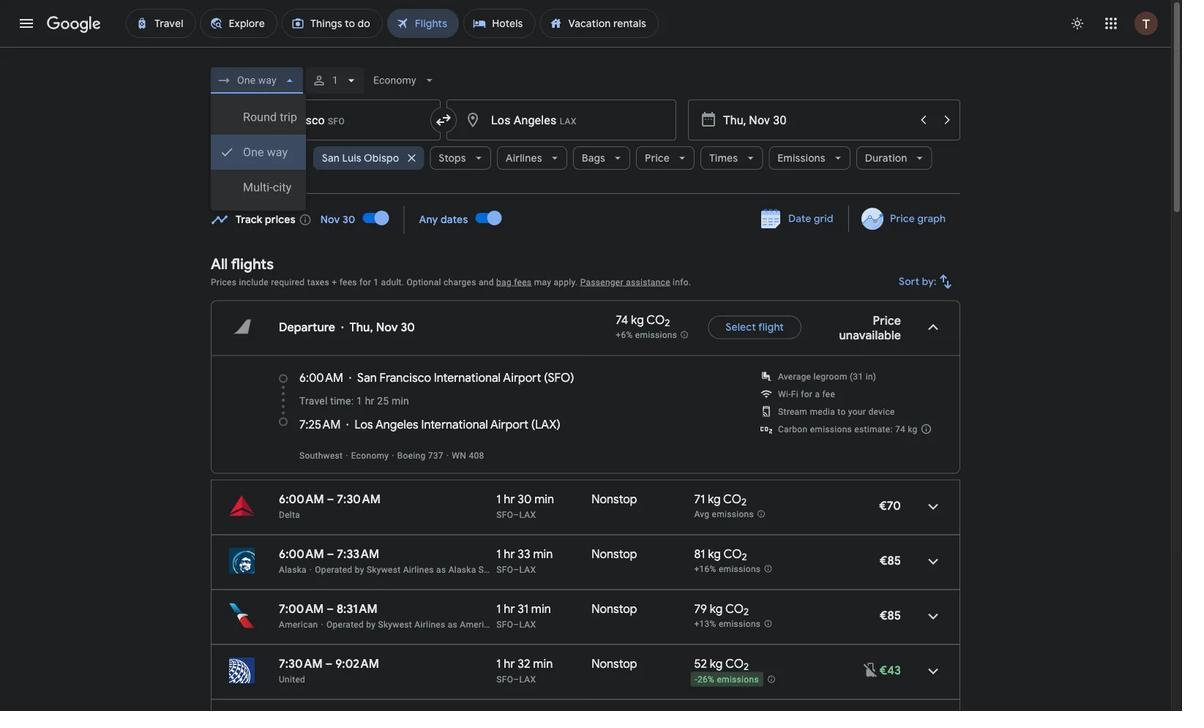 Task type: describe. For each thing, give the bounding box(es) containing it.
6:00 am – 7:33 am
[[279, 547, 379, 562]]

operated for operated by skywest airlines as alaska skywest
[[315, 565, 352, 575]]

30 for thu, nov 30
[[401, 320, 415, 335]]

1 alaska from the left
[[279, 565, 307, 575]]

min for 1 hr 32 min
[[533, 657, 553, 672]]

emissions button
[[769, 141, 851, 176]]

1 vertical spatial 74
[[895, 424, 906, 435]]

26%
[[698, 675, 715, 685]]

9:02 am
[[335, 657, 379, 672]]

wn
[[452, 451, 466, 461]]

prices
[[265, 213, 296, 227]]

2 for 81
[[742, 551, 747, 564]]

include
[[239, 277, 269, 287]]

sfo for 1 hr 33 min
[[497, 565, 513, 575]]

co for 52
[[726, 657, 744, 672]]

) for san francisco international airport ( sfo )
[[571, 370, 574, 385]]

delta
[[279, 510, 300, 520]]

hr for 1 hr 33 min
[[504, 547, 515, 562]]

– inside 1 hr 30 min sfo – lax
[[513, 510, 519, 520]]

– inside 6:00 am – 7:30 am delta
[[327, 492, 334, 507]]

33
[[518, 547, 531, 562]]

taxes
[[307, 277, 329, 287]]

Departure time: 6:00 AM. text field
[[279, 492, 324, 507]]

flight details. leaves san francisco international airport at 7:30 am on thursday, november 30 and arrives at los angeles international airport at 9:02 am on thursday, november 30. image
[[916, 654, 951, 689]]

emissions for 74
[[635, 330, 677, 341]]

6:00 am for 6:00 am – 7:33 am
[[279, 547, 324, 562]]

wi-fi for a fee
[[778, 389, 836, 399]]

learn more about tracked prices image
[[299, 213, 312, 227]]

airlines for alaska
[[403, 565, 434, 575]]

– left 8:31 am
[[327, 602, 334, 617]]

total duration 1 hr 32 min. element
[[497, 657, 592, 674]]

thu,
[[350, 320, 373, 335]]

hr for 1 hr 32 min
[[504, 657, 515, 672]]

co for 71
[[723, 492, 742, 507]]

1 option from the top
[[211, 100, 306, 135]]

leaves san francisco international airport at 7:00 am on thursday, november 30 and arrives at los angeles international airport at 8:31 am on thursday, november 30. element
[[279, 602, 378, 617]]

kg for 52
[[710, 657, 723, 672]]

avg emissions
[[694, 510, 754, 520]]

6:00 am for 6:00 am
[[299, 370, 343, 385]]

€70
[[879, 499, 901, 514]]

all filters (1) button
[[211, 141, 307, 176]]

emissions down 52 kg co 2
[[717, 675, 759, 685]]

Departure text field
[[723, 100, 911, 140]]

main menu image
[[18, 15, 35, 32]]

luis
[[342, 152, 362, 165]]

passenger assistance button
[[580, 277, 671, 287]]

81 kg co 2
[[694, 547, 747, 564]]

€85 for 79
[[880, 608, 901, 623]]

-
[[695, 675, 698, 685]]

emissions down stream media to your device
[[810, 424, 852, 435]]

legroom
[[814, 372, 848, 382]]

emissions for 71
[[712, 510, 754, 520]]

nonstop flight. element for 1 hr 32 min
[[592, 657, 637, 674]]

sort
[[899, 275, 920, 288]]

7:00 am – 8:31 am
[[279, 602, 378, 617]]

any dates
[[419, 213, 468, 227]]

apply.
[[554, 277, 578, 287]]

408
[[469, 451, 484, 461]]

total duration 1 hr 31 min. element
[[497, 602, 592, 619]]

airlines button
[[497, 141, 567, 176]]

nonstop flight. element for 1 hr 33 min
[[592, 547, 637, 564]]

1 button
[[306, 63, 365, 98]]

los angeles international airport ( lax )
[[355, 417, 561, 432]]

79
[[694, 602, 707, 617]]

1 american from the left
[[279, 620, 318, 630]]

fee
[[823, 389, 836, 399]]

1 vertical spatial for
[[801, 389, 813, 399]]

may
[[534, 277, 551, 287]]

operated by skywest airlines as american eagle
[[326, 620, 524, 630]]

+16% emissions
[[694, 565, 761, 575]]

– inside the '7:30 am – 9:02 am united'
[[325, 657, 333, 672]]

Departure time: 6:00 AM. text field
[[299, 370, 343, 385]]

total duration 1 hr 33 min. element
[[497, 547, 592, 564]]

san luis obispo
[[322, 152, 399, 165]]

international for francisco
[[434, 370, 501, 385]]

nonstop flight. element for 1 hr 30 min
[[592, 492, 637, 509]]

fi
[[791, 389, 799, 399]]

hr for 1 hr 30 min
[[504, 492, 515, 507]]

-26% emissions
[[695, 675, 759, 685]]

1 for 1 hr 31 min sfo – lax
[[497, 602, 501, 617]]

travel
[[299, 395, 328, 407]]

southwest
[[299, 451, 343, 461]]

date
[[789, 212, 812, 226]]

0 vertical spatial for
[[360, 277, 371, 287]]

1 fees from the left
[[339, 277, 357, 287]]

2 fees from the left
[[514, 277, 532, 287]]

passenger
[[580, 277, 624, 287]]

) for los angeles international airport ( lax )
[[557, 417, 561, 432]]

obispo
[[364, 152, 399, 165]]

1 for 1
[[332, 74, 338, 86]]

sfo for 1 hr 32 min
[[497, 675, 513, 685]]

1 hr 30 min sfo – lax
[[497, 492, 554, 520]]

7:30 am inside 6:00 am – 7:30 am delta
[[337, 492, 381, 507]]

kg for 71
[[708, 492, 721, 507]]

this price for this flight doesn't include overhead bin access. if you need a carry-on bag, use the bags filter to update prices. image
[[862, 662, 880, 679]]

32
[[518, 657, 530, 672]]

€85 for 81
[[880, 554, 901, 569]]

time:
[[330, 395, 354, 407]]

bag
[[496, 277, 512, 287]]

2 alaska from the left
[[449, 565, 476, 575]]

find the best price region
[[211, 201, 961, 244]]

leaves san francisco international airport at 6:00 am on thursday, november 30 and arrives at los angeles international airport at 7:33 am on thursday, november 30. element
[[279, 547, 379, 562]]

(1)
[[284, 152, 296, 165]]

sort by: button
[[893, 264, 961, 299]]

sort by:
[[899, 275, 937, 288]]

select flight button
[[708, 310, 802, 345]]

€43
[[880, 663, 901, 678]]

san for san francisco international airport ( sfo )
[[357, 370, 377, 385]]

6:00 am for 6:00 am – 7:30 am delta
[[279, 492, 324, 507]]

flight details. leaves san francisco international airport at 6:00 am on thursday, november 30 and arrives at los angeles international airport at 7:33 am on thursday, november 30. image
[[916, 544, 951, 580]]

skywest for alaska
[[367, 565, 401, 575]]

economy
[[351, 451, 389, 461]]

30 inside find the best price region
[[343, 213, 355, 227]]

nonstop for 1 hr 30 min
[[592, 492, 637, 507]]

a
[[815, 389, 820, 399]]

hr for 1 hr 31 min
[[504, 602, 515, 617]]

bag fees button
[[496, 277, 532, 287]]

1 vertical spatial nov
[[376, 320, 398, 335]]

2 option from the top
[[211, 135, 306, 170]]

( for lax
[[531, 417, 535, 432]]

Arrival time: 7:30 AM. text field
[[337, 492, 381, 507]]

85 euros text field
[[880, 554, 901, 569]]

by:
[[922, 275, 937, 288]]

lax for 33
[[519, 565, 536, 575]]

31
[[518, 602, 529, 617]]

lax for 31
[[519, 620, 536, 630]]

international for angeles
[[421, 417, 488, 432]]

kg for 79
[[710, 602, 723, 617]]

in)
[[866, 372, 877, 382]]

+
[[332, 277, 337, 287]]

co for 74
[[647, 313, 665, 328]]

stream media to your device
[[778, 407, 895, 417]]

– inside 1 hr 33 min sfo – lax
[[513, 565, 519, 575]]

emissions for 81
[[719, 565, 761, 575]]

min for 1 hr 31 min
[[531, 602, 551, 617]]

kg for 74
[[631, 313, 644, 328]]

nonstop for 1 hr 31 min
[[592, 602, 637, 617]]

wn 408
[[452, 451, 484, 461]]

charges
[[444, 277, 476, 287]]

+6% emissions
[[616, 330, 677, 341]]

lax for 32
[[519, 675, 536, 685]]

43 euros text field
[[880, 663, 901, 678]]

Departure time: 7:00 AM. text field
[[279, 602, 324, 617]]

track
[[236, 213, 262, 227]]

1 hr 31 min sfo – lax
[[497, 602, 551, 630]]

price for price graph
[[890, 212, 915, 226]]

price button
[[636, 141, 695, 176]]

to
[[838, 407, 846, 417]]

lax for 30
[[519, 510, 536, 520]]

airlines inside popup button
[[506, 152, 542, 165]]

assistance
[[626, 277, 671, 287]]

sfo for 1 hr 31 min
[[497, 620, 513, 630]]

carbon emissions estimate: 74 kg
[[778, 424, 918, 435]]

none search field containing all filters (1)
[[211, 63, 961, 211]]

average legroom (31 in)
[[778, 372, 877, 382]]

los
[[355, 417, 373, 432]]

and
[[479, 277, 494, 287]]

sfo for 1 hr 30 min
[[497, 510, 513, 520]]

san luis obispo button
[[313, 141, 424, 176]]



Task type: vqa. For each thing, say whether or not it's contained in the screenshot.
third "rental ·" from the bottom of the page
no



Task type: locate. For each thing, give the bounding box(es) containing it.
select flight
[[726, 321, 784, 334]]

airport for los angeles international airport
[[491, 417, 529, 432]]

co up avg emissions
[[723, 492, 742, 507]]

0 horizontal spatial (
[[531, 417, 535, 432]]

1 horizontal spatial fees
[[514, 277, 532, 287]]

1 nonstop flight. element from the top
[[592, 492, 637, 509]]

2 vertical spatial 30
[[518, 492, 532, 507]]

fees right +
[[339, 277, 357, 287]]

as left "eagle"
[[448, 620, 458, 630]]

7:30 am down the economy
[[337, 492, 381, 507]]

dates
[[441, 213, 468, 227]]

74 right estimate:
[[895, 424, 906, 435]]

co inside 74 kg co 2
[[647, 313, 665, 328]]

lax inside 1 hr 33 min sfo – lax
[[519, 565, 536, 575]]

by down 8:31 am text box
[[366, 620, 376, 630]]

operated down 8:31 am text box
[[326, 620, 364, 630]]

1 vertical spatial operated
[[326, 620, 364, 630]]

0 vertical spatial 7:30 am
[[337, 492, 381, 507]]

duration
[[865, 152, 908, 165]]

emissions down the 79 kg co 2
[[719, 620, 761, 630]]

1 horizontal spatial as
[[448, 620, 458, 630]]

min for 1 hr 33 min
[[533, 547, 553, 562]]

1 inside 1 hr 31 min sfo – lax
[[497, 602, 501, 617]]

hr inside 1 hr 30 min sfo – lax
[[504, 492, 515, 507]]

graph
[[917, 212, 946, 226]]

all up prices
[[211, 255, 228, 273]]

emissions for 79
[[719, 620, 761, 630]]

2 inside 74 kg co 2
[[665, 317, 670, 330]]

wi-
[[778, 389, 791, 399]]

1
[[332, 74, 338, 86], [374, 277, 379, 287], [356, 395, 362, 407], [497, 492, 501, 507], [497, 547, 501, 562], [497, 602, 501, 617], [497, 657, 501, 672]]

as for american
[[448, 620, 458, 630]]

74 up +6% on the right top of page
[[616, 313, 628, 328]]

min inside 1 hr 30 min sfo – lax
[[535, 492, 554, 507]]

duration button
[[856, 141, 932, 176]]

Departure time: 7:30 AM. text field
[[279, 657, 323, 672]]

1 vertical spatial price
[[890, 212, 915, 226]]

select
[[726, 321, 756, 334]]

( for sfo
[[544, 370, 548, 385]]

0 horizontal spatial by
[[355, 565, 364, 575]]

date grid button
[[751, 206, 845, 232]]

avg
[[694, 510, 710, 520]]

1 €85 from the top
[[880, 554, 901, 569]]

international
[[434, 370, 501, 385], [421, 417, 488, 432]]

7:25 am
[[299, 417, 341, 432]]

0 vertical spatial (
[[544, 370, 548, 385]]

co inside the 71 kg co 2
[[723, 492, 742, 507]]

2 for 71
[[742, 497, 747, 509]]

3 option from the top
[[211, 170, 306, 205]]

hr inside 1 hr 33 min sfo – lax
[[504, 547, 515, 562]]

kg up +6% emissions
[[631, 313, 644, 328]]

1 horizontal spatial )
[[571, 370, 574, 385]]

1 vertical spatial skywest
[[378, 620, 412, 630]]

– inside 1 hr 31 min sfo – lax
[[513, 620, 519, 630]]

leaves san francisco international airport at 6:00 am on thursday, november 30 and arrives at los angeles international airport at 7:30 am on thursday, november 30. element
[[279, 492, 381, 507]]

kg inside the 71 kg co 2
[[708, 492, 721, 507]]

emissions
[[635, 330, 677, 341], [810, 424, 852, 435], [712, 510, 754, 520], [719, 565, 761, 575], [719, 620, 761, 630], [717, 675, 759, 685]]

min right 31
[[531, 602, 551, 617]]

7:30 am inside the '7:30 am – 9:02 am united'
[[279, 657, 323, 672]]

bags
[[582, 152, 606, 165]]

2 nonstop from the top
[[592, 547, 637, 562]]

1 inside the 1 hr 32 min sfo – lax
[[497, 657, 501, 672]]

0 horizontal spatial 30
[[343, 213, 355, 227]]

+6%
[[616, 330, 633, 341]]

nonstop for 1 hr 33 min
[[592, 547, 637, 562]]

Arrival time: 9:02 AM. text field
[[335, 657, 379, 672]]

min inside 1 hr 31 min sfo – lax
[[531, 602, 551, 617]]

price for price unavailable
[[873, 313, 901, 328]]

0 vertical spatial airport
[[503, 370, 541, 385]]

eagle
[[502, 620, 524, 630]]

2 vertical spatial airlines
[[415, 620, 446, 630]]

select your ticket type. list box
[[211, 94, 306, 211]]

min up total duration 1 hr 33 min. element
[[535, 492, 554, 507]]

1 for 1 hr 32 min sfo – lax
[[497, 657, 501, 672]]

kg right 71
[[708, 492, 721, 507]]

30 inside 1 hr 30 min sfo – lax
[[518, 492, 532, 507]]

price down sort on the right top of the page
[[873, 313, 901, 328]]

Arrival time: 7:33 AM. text field
[[337, 547, 379, 562]]

option
[[211, 100, 306, 135], [211, 135, 306, 170], [211, 170, 306, 205]]

any
[[419, 213, 438, 227]]

kg right 81 at the bottom right
[[708, 547, 721, 562]]

san inside all flights main content
[[357, 370, 377, 385]]

1 inside 1 hr 33 min sfo – lax
[[497, 547, 501, 562]]

1 vertical spatial by
[[366, 620, 376, 630]]

times button
[[701, 141, 763, 176]]

price graph
[[890, 212, 946, 226]]

2 for 52
[[744, 661, 749, 674]]

all flights
[[211, 255, 274, 273]]

carbon emissions estimate: 74 kilograms element
[[778, 424, 918, 435]]

min right 25
[[392, 395, 409, 407]]

skywest for american
[[378, 620, 412, 630]]

2 vertical spatial 6:00 am
[[279, 547, 324, 562]]

1 horizontal spatial 74
[[895, 424, 906, 435]]

1 vertical spatial )
[[557, 417, 561, 432]]

co for 79
[[726, 602, 744, 617]]

kg inside the 79 kg co 2
[[710, 602, 723, 617]]

0 horizontal spatial 7:30 am
[[279, 657, 323, 672]]

2 up +13% emissions
[[744, 606, 749, 619]]

airlines down the operated by skywest airlines as alaska skywest
[[415, 620, 446, 630]]

all filters (1)
[[239, 152, 296, 165]]

1 horizontal spatial nov
[[376, 320, 398, 335]]

optional
[[407, 277, 441, 287]]

0 vertical spatial san
[[322, 152, 340, 165]]

 image
[[447, 451, 449, 461]]

0 vertical spatial as
[[436, 565, 446, 575]]

skywest down 7:33 am text field
[[367, 565, 401, 575]]

by for operated by skywest airlines as american eagle
[[366, 620, 376, 630]]

1 horizontal spatial by
[[366, 620, 376, 630]]

0 vertical spatial )
[[571, 370, 574, 385]]

6:00 am up delta
[[279, 492, 324, 507]]

san inside popup button
[[322, 152, 340, 165]]

co up -26% emissions
[[726, 657, 744, 672]]

– inside the 1 hr 32 min sfo – lax
[[513, 675, 519, 685]]

3 nonstop from the top
[[592, 602, 637, 617]]

emissions down the 71 kg co 2
[[712, 510, 754, 520]]

as left skywest
[[436, 565, 446, 575]]

1 horizontal spatial 30
[[401, 320, 415, 335]]

1 vertical spatial all
[[211, 255, 228, 273]]

for left a on the bottom right of the page
[[801, 389, 813, 399]]

flights
[[231, 255, 274, 273]]

0 horizontal spatial )
[[557, 417, 561, 432]]

loading results progress bar
[[0, 47, 1171, 50]]

san left luis
[[322, 152, 340, 165]]

1 nonstop from the top
[[592, 492, 637, 507]]

nonstop
[[592, 492, 637, 507], [592, 547, 637, 562], [592, 602, 637, 617], [592, 657, 637, 672]]

74 inside 74 kg co 2
[[616, 313, 628, 328]]

co
[[647, 313, 665, 328], [723, 492, 742, 507], [724, 547, 742, 562], [726, 602, 744, 617], [726, 657, 744, 672]]

6:00 am
[[299, 370, 343, 385], [279, 492, 324, 507], [279, 547, 324, 562]]

0 horizontal spatial nov
[[321, 213, 340, 227]]

1 vertical spatial as
[[448, 620, 458, 630]]

flight
[[759, 321, 784, 334]]

san for san luis obispo
[[322, 152, 340, 165]]

co for 81
[[724, 547, 742, 562]]

1 inside 1 hr 30 min sfo – lax
[[497, 492, 501, 507]]

2 inside 81 kg co 2
[[742, 551, 747, 564]]

€85 left flight details. leaves san francisco international airport at 6:00 am on thursday, november 30 and arrives at los angeles international airport at 7:33 am on thursday, november 30. icon
[[880, 554, 901, 569]]

nov right learn more about tracked prices 'icon'
[[321, 213, 340, 227]]

alaska down departure time: 6:00 am. text field
[[279, 565, 307, 575]]

2 inside the 71 kg co 2
[[742, 497, 747, 509]]

co inside the 79 kg co 2
[[726, 602, 744, 617]]

2 up -26% emissions
[[744, 661, 749, 674]]

international up los angeles international airport ( lax )
[[434, 370, 501, 385]]

kg inside 74 kg co 2
[[631, 313, 644, 328]]

2 up +6% emissions
[[665, 317, 670, 330]]

total duration 1 hr 30 min. element
[[497, 492, 592, 509]]

change appearance image
[[1060, 6, 1095, 41]]

1 horizontal spatial san
[[357, 370, 377, 385]]

co inside 52 kg co 2
[[726, 657, 744, 672]]

price left graph
[[890, 212, 915, 226]]

by down 7:33 am
[[355, 565, 364, 575]]

74 kg co 2
[[616, 313, 670, 330]]

30 right learn more about tracked prices 'icon'
[[343, 213, 355, 227]]

1 for 1 hr 33 min sfo – lax
[[497, 547, 501, 562]]

sfo inside 1 hr 30 min sfo – lax
[[497, 510, 513, 520]]

6:00 am up travel
[[299, 370, 343, 385]]

0 vertical spatial airlines
[[506, 152, 542, 165]]

operated down "leaves san francisco international airport at 6:00 am on thursday, november 30 and arrives at los angeles international airport at 7:33 am on thursday, november 30." element at left bottom
[[315, 565, 352, 575]]

1 vertical spatial san
[[357, 370, 377, 385]]

– right 7:30 am text field
[[325, 657, 333, 672]]

skywest up 9:02 am text box
[[378, 620, 412, 630]]

angeles
[[376, 417, 419, 432]]

1 for 1 hr 30 min sfo – lax
[[497, 492, 501, 507]]

prices
[[211, 277, 237, 287]]

1 horizontal spatial for
[[801, 389, 813, 399]]

Arrival time: 8:31 AM. text field
[[337, 602, 378, 617]]

2 inside the 79 kg co 2
[[744, 606, 749, 619]]

hr
[[365, 395, 374, 407], [504, 492, 515, 507], [504, 547, 515, 562], [504, 602, 515, 617], [504, 657, 515, 672]]

co up +6% emissions
[[647, 313, 665, 328]]

nov right thu,
[[376, 320, 398, 335]]

2 for 74
[[665, 317, 670, 330]]

0 vertical spatial 30
[[343, 213, 355, 227]]

71
[[694, 492, 705, 507]]

price unavailable
[[839, 313, 901, 343]]

estimate:
[[855, 424, 893, 435]]

sfo inside 1 hr 31 min sfo – lax
[[497, 620, 513, 630]]

sfo inside 1 hr 33 min sfo – lax
[[497, 565, 513, 575]]

2 horizontal spatial 30
[[518, 492, 532, 507]]

52 kg co 2
[[694, 657, 749, 674]]

1 vertical spatial international
[[421, 417, 488, 432]]

all for all filters (1)
[[239, 152, 251, 165]]

kg right 52
[[710, 657, 723, 672]]

0 vertical spatial €85
[[880, 554, 901, 569]]

nonstop flight. element for 1 hr 31 min
[[592, 602, 637, 619]]

min for 1 hr 30 min
[[535, 492, 554, 507]]

Arrival time: 7:25 AM. text field
[[299, 417, 341, 432]]

co up +13% emissions
[[726, 602, 744, 617]]

nov inside find the best price region
[[321, 213, 340, 227]]

None text field
[[211, 100, 441, 141], [447, 100, 677, 141], [211, 100, 441, 141], [447, 100, 677, 141]]

airlines up operated by skywest airlines as american eagle
[[403, 565, 434, 575]]

min right 32
[[533, 657, 553, 672]]

all inside main content
[[211, 255, 228, 273]]

2 €85 from the top
[[880, 608, 901, 623]]

2 nonstop flight. element from the top
[[592, 547, 637, 564]]

0 horizontal spatial alaska
[[279, 565, 307, 575]]

min inside 1 hr 33 min sfo – lax
[[533, 547, 553, 562]]

co inside 81 kg co 2
[[724, 547, 742, 562]]

nonstop for 1 hr 32 min
[[592, 657, 637, 672]]

for left adult.
[[360, 277, 371, 287]]

1 vertical spatial 7:30 am
[[279, 657, 323, 672]]

emissions
[[778, 152, 826, 165]]

nov 30
[[321, 213, 355, 227]]

1 horizontal spatial alaska
[[449, 565, 476, 575]]

lax inside 1 hr 30 min sfo – lax
[[519, 510, 536, 520]]

media
[[810, 407, 835, 417]]

0 vertical spatial skywest
[[367, 565, 401, 575]]

airlines right stops popup button
[[506, 152, 542, 165]]

1 vertical spatial airport
[[491, 417, 529, 432]]

kg for 81
[[708, 547, 721, 562]]

fees right bag
[[514, 277, 532, 287]]

1 horizontal spatial (
[[544, 370, 548, 385]]

price right bags popup button
[[645, 152, 670, 165]]

lax inside the 1 hr 32 min sfo – lax
[[519, 675, 536, 685]]

adult.
[[381, 277, 404, 287]]

0 horizontal spatial for
[[360, 277, 371, 287]]

times
[[709, 152, 738, 165]]

0 vertical spatial by
[[355, 565, 364, 575]]

sfo inside the 1 hr 32 min sfo – lax
[[497, 675, 513, 685]]

flight details. leaves san francisco international airport at 6:00 am on thursday, november 30 and arrives at los angeles international airport at 7:30 am on thursday, november 30. image
[[916, 489, 951, 525]]

price inside popup button
[[645, 152, 670, 165]]

skywest
[[367, 565, 401, 575], [378, 620, 412, 630]]

None field
[[211, 67, 303, 94], [367, 67, 443, 94], [211, 67, 303, 94], [367, 67, 443, 94]]

6:00 am down delta
[[279, 547, 324, 562]]

boeing 737
[[397, 451, 444, 461]]

6:00 am inside 6:00 am – 7:30 am delta
[[279, 492, 324, 507]]

2 up +16% emissions
[[742, 551, 747, 564]]

1 horizontal spatial 7:30 am
[[337, 492, 381, 507]]

price inside price unavailable
[[873, 313, 901, 328]]

1 horizontal spatial american
[[460, 620, 499, 630]]

0 vertical spatial operated
[[315, 565, 352, 575]]

stream
[[778, 407, 808, 417]]

25
[[377, 395, 389, 407]]

min right "33"
[[533, 547, 553, 562]]

emissions down 81 kg co 2
[[719, 565, 761, 575]]

unavailable
[[839, 328, 901, 343]]

 image
[[310, 565, 312, 575]]

79 kg co 2
[[694, 602, 749, 619]]

all inside button
[[239, 152, 251, 165]]

€85 left flight details. leaves san francisco international airport at 7:00 am on thursday, november 30 and arrives at los angeles international airport at 8:31 am on thursday, november 30. icon
[[880, 608, 901, 623]]

0 vertical spatial price
[[645, 152, 670, 165]]

737
[[428, 451, 444, 461]]

operated for operated by skywest airlines as american eagle
[[326, 620, 364, 630]]

2 inside 52 kg co 2
[[744, 661, 749, 674]]

0 horizontal spatial as
[[436, 565, 446, 575]]

american down 7:00 am text box
[[279, 620, 318, 630]]

1 vertical spatial (
[[531, 417, 535, 432]]

70 euros text field
[[879, 499, 901, 514]]

sfo
[[548, 370, 571, 385], [497, 510, 513, 520], [497, 565, 513, 575], [497, 620, 513, 630], [497, 675, 513, 685]]

0 horizontal spatial american
[[279, 620, 318, 630]]

filters
[[253, 152, 282, 165]]

0 vertical spatial 74
[[616, 313, 628, 328]]

4 nonstop flight. element from the top
[[592, 657, 637, 674]]

airlines for american
[[415, 620, 446, 630]]

kg inside 52 kg co 2
[[710, 657, 723, 672]]

– left 7:33 am
[[327, 547, 334, 562]]

1 vertical spatial 30
[[401, 320, 415, 335]]

min inside the 1 hr 32 min sfo – lax
[[533, 657, 553, 672]]

– down 31
[[513, 620, 519, 630]]

0 vertical spatial 6:00 am
[[299, 370, 343, 385]]

1 vertical spatial 6:00 am
[[279, 492, 324, 507]]

0 vertical spatial all
[[239, 152, 251, 165]]

7:33 am
[[337, 547, 379, 562]]

price graph button
[[852, 206, 958, 232]]

+16%
[[694, 565, 717, 575]]

2 american from the left
[[460, 620, 499, 630]]

–
[[327, 492, 334, 507], [513, 510, 519, 520], [327, 547, 334, 562], [513, 565, 519, 575], [327, 602, 334, 617], [513, 620, 519, 630], [325, 657, 333, 672], [513, 675, 519, 685]]

30 right thu,
[[401, 320, 415, 335]]

carbon
[[778, 424, 808, 435]]

None search field
[[211, 63, 961, 211]]

30 up "33"
[[518, 492, 532, 507]]

san up 'travel time: 1 hr 25 min'
[[357, 370, 377, 385]]

74
[[616, 313, 628, 328], [895, 424, 906, 435]]

all left the filters
[[239, 152, 251, 165]]

airport for san francisco international airport
[[503, 370, 541, 385]]

flight details. leaves san francisco international airport at 7:00 am on thursday, november 30 and arrives at los angeles international airport at 8:31 am on thursday, november 30. image
[[916, 599, 951, 634]]

– down 32
[[513, 675, 519, 685]]

7:30 am up united
[[279, 657, 323, 672]]

1 vertical spatial airlines
[[403, 565, 434, 575]]

american left "eagle"
[[460, 620, 499, 630]]

2 up avg emissions
[[742, 497, 747, 509]]

30
[[343, 213, 355, 227], [401, 320, 415, 335], [518, 492, 532, 507]]

kg inside 81 kg co 2
[[708, 547, 721, 562]]

price inside button
[[890, 212, 915, 226]]

3 nonstop flight. element from the top
[[592, 602, 637, 619]]

Departure time: 6:00 AM. text field
[[279, 547, 324, 562]]

0 horizontal spatial fees
[[339, 277, 357, 287]]

bags button
[[573, 141, 630, 176]]

your
[[848, 407, 866, 417]]

4 nonstop from the top
[[592, 657, 637, 672]]

0 horizontal spatial 74
[[616, 313, 628, 328]]

7:30 am – 9:02 am united
[[279, 657, 379, 685]]

30 for 1 hr 30 min sfo – lax
[[518, 492, 532, 507]]

by for operated by skywest airlines as alaska skywest
[[355, 565, 364, 575]]

as for alaska
[[436, 565, 446, 575]]

1 horizontal spatial all
[[239, 152, 251, 165]]

0 horizontal spatial san
[[322, 152, 340, 165]]

0 horizontal spatial all
[[211, 255, 228, 273]]

co up +16% emissions
[[724, 547, 742, 562]]

nonstop flight. element
[[592, 492, 637, 509], [592, 547, 637, 564], [592, 602, 637, 619], [592, 657, 637, 674]]

boeing
[[397, 451, 426, 461]]

swap origin and destination. image
[[435, 111, 452, 129]]

all for all flights
[[211, 255, 228, 273]]

skywest
[[479, 565, 514, 575]]

2 vertical spatial price
[[873, 313, 901, 328]]

kg
[[631, 313, 644, 328], [908, 424, 918, 435], [708, 492, 721, 507], [708, 547, 721, 562], [710, 602, 723, 617], [710, 657, 723, 672]]

– down total duration 1 hr 30 min. element
[[513, 510, 519, 520]]

1 inside 1 popup button
[[332, 74, 338, 86]]

kg right estimate:
[[908, 424, 918, 435]]

0 vertical spatial nov
[[321, 213, 340, 227]]

price for price
[[645, 152, 670, 165]]

– down "33"
[[513, 565, 519, 575]]

san
[[322, 152, 340, 165], [357, 370, 377, 385]]

85 euros text field
[[880, 608, 901, 623]]

6:00 am – 7:30 am delta
[[279, 492, 381, 520]]

0 vertical spatial international
[[434, 370, 501, 385]]

for
[[360, 277, 371, 287], [801, 389, 813, 399]]

device
[[869, 407, 895, 417]]

departure
[[279, 320, 335, 335]]

kg right the 79
[[710, 602, 723, 617]]

international up wn
[[421, 417, 488, 432]]

2 for 79
[[744, 606, 749, 619]]

hr inside 1 hr 31 min sfo – lax
[[504, 602, 515, 617]]

alaska left skywest
[[449, 565, 476, 575]]

stops
[[439, 152, 466, 165]]

hr inside the 1 hr 32 min sfo – lax
[[504, 657, 515, 672]]

all flights main content
[[211, 201, 961, 712]]

thu, nov 30
[[350, 320, 415, 335]]

emissions down 74 kg co 2
[[635, 330, 677, 341]]

leaves san francisco international airport at 7:30 am on thursday, november 30 and arrives at los angeles international airport at 9:02 am on thursday, november 30. element
[[279, 657, 379, 672]]

1 vertical spatial €85
[[880, 608, 901, 623]]

– left arrival time: 7:30 am. text box
[[327, 492, 334, 507]]

lax inside 1 hr 31 min sfo – lax
[[519, 620, 536, 630]]



